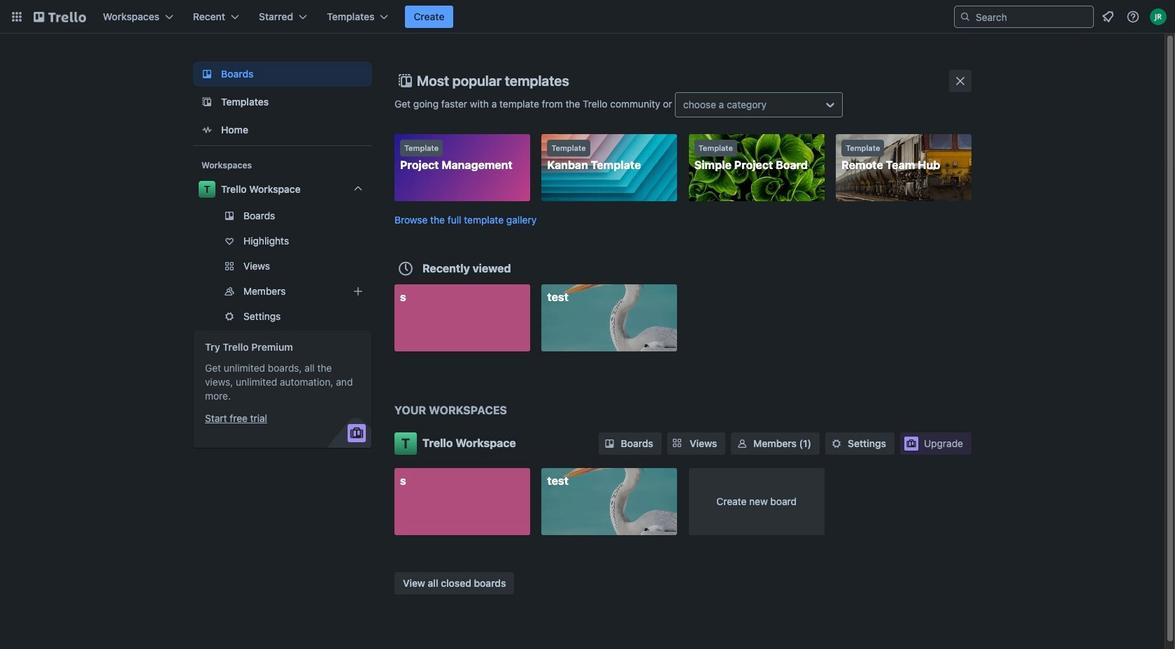 Task type: describe. For each thing, give the bounding box(es) containing it.
search image
[[960, 11, 971, 22]]

jacob rogers (jacobrogers65) image
[[1150, 8, 1167, 25]]

sm image
[[735, 437, 749, 451]]

Search field
[[971, 7, 1093, 27]]

2 sm image from the left
[[830, 437, 844, 451]]

primary element
[[0, 0, 1175, 34]]

1 sm image from the left
[[603, 437, 617, 451]]

home image
[[199, 122, 215, 139]]



Task type: vqa. For each thing, say whether or not it's contained in the screenshot.
the leftmost Create from template… image
no



Task type: locate. For each thing, give the bounding box(es) containing it.
1 horizontal spatial sm image
[[830, 437, 844, 451]]

sm image
[[603, 437, 617, 451], [830, 437, 844, 451]]

0 notifications image
[[1100, 8, 1116, 25]]

template board image
[[199, 94, 215, 111]]

0 horizontal spatial sm image
[[603, 437, 617, 451]]

open information menu image
[[1126, 10, 1140, 24]]

back to home image
[[34, 6, 86, 28]]

board image
[[199, 66, 215, 83]]

add image
[[350, 283, 367, 300]]



